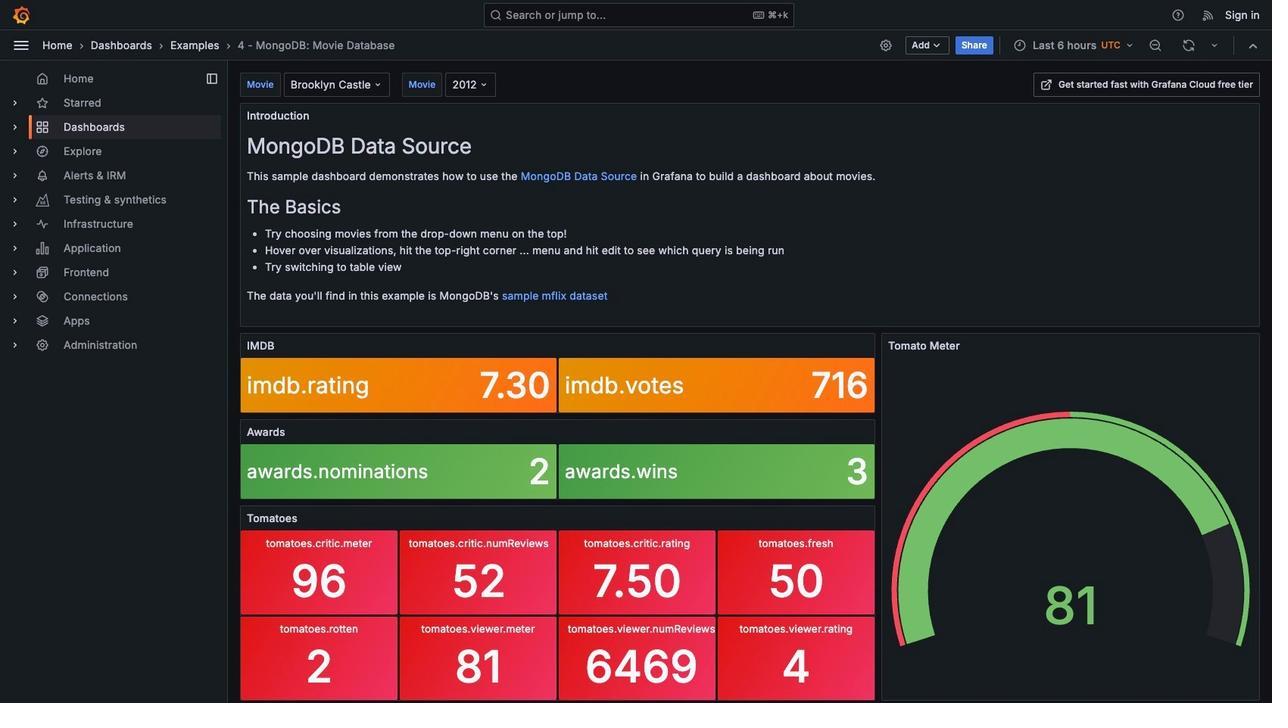Task type: locate. For each thing, give the bounding box(es) containing it.
zoom out time range image
[[1149, 38, 1163, 52]]

grafana image
[[12, 6, 30, 24]]

help image
[[1172, 8, 1186, 22]]

expand section apps image
[[9, 315, 21, 327]]

news image
[[1203, 8, 1216, 22]]

expand section application image
[[9, 242, 21, 255]]

expand section frontend image
[[9, 267, 21, 279]]

expand section testing & synthetics image
[[9, 194, 21, 206]]

auto refresh turned off. choose refresh time interval image
[[1209, 39, 1221, 51]]



Task type: describe. For each thing, give the bounding box(es) containing it.
expand section connections image
[[9, 291, 21, 303]]

expand section alerts & irm image
[[9, 170, 21, 182]]

expand section starred image
[[9, 97, 21, 109]]

expand section explore image
[[9, 145, 21, 158]]

navigation element
[[0, 61, 227, 370]]

close menu image
[[12, 36, 30, 54]]

expand section infrastructure image
[[9, 218, 21, 230]]

undock menu image
[[206, 73, 218, 85]]

dashboard settings image
[[880, 38, 894, 52]]

refresh dashboard image
[[1183, 38, 1196, 52]]

expand section administration image
[[9, 339, 21, 352]]

expand section dashboards image
[[9, 121, 21, 133]]



